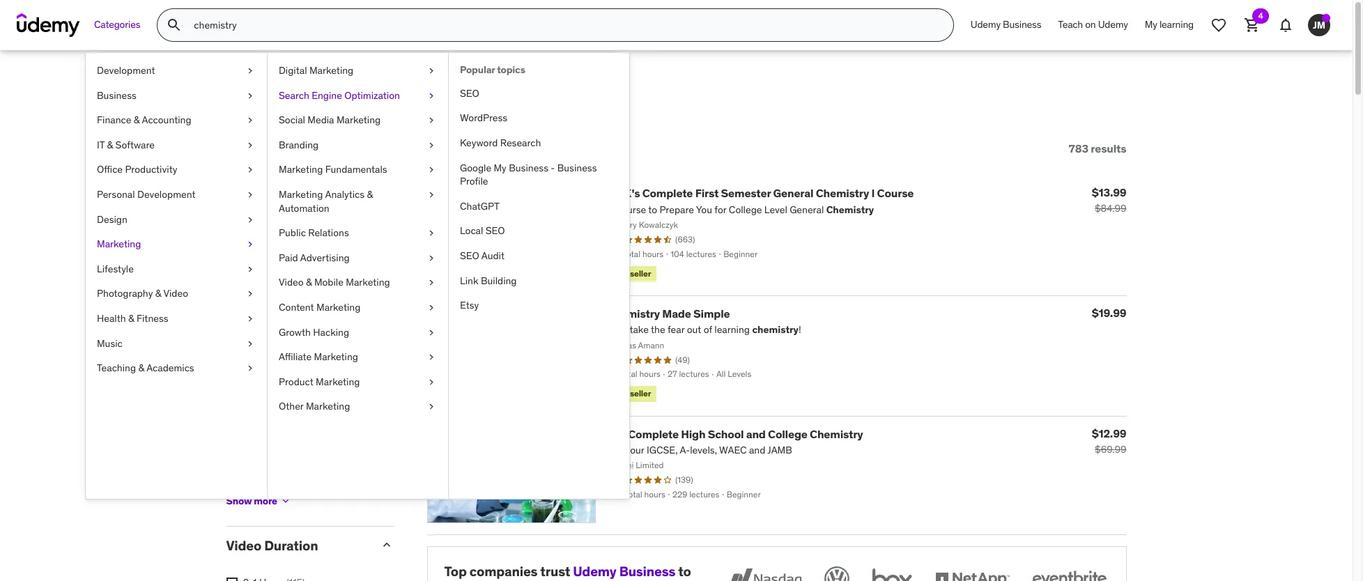 Task type: describe. For each thing, give the bounding box(es) containing it.
4.5
[[295, 237, 308, 250]]

research
[[500, 137, 541, 149]]

xsmall image for content marketing
[[426, 301, 437, 315]]

google my business - business profile link
[[449, 156, 630, 194]]

& for 3.5 & up (541)
[[311, 287, 317, 299]]

lifestyle link
[[86, 257, 267, 282]]

made
[[663, 307, 691, 321]]

xsmall image for product marketing
[[426, 376, 437, 389]]

xsmall image for public relations
[[426, 227, 437, 240]]

i
[[872, 186, 875, 200]]

marketing inside affiliate marketing link
[[314, 351, 358, 363]]

xsmall image for branding
[[426, 139, 437, 152]]

product marketing link
[[268, 370, 448, 395]]

marketing analytics & automation
[[279, 188, 373, 214]]

xsmall image for business
[[245, 89, 256, 103]]

link building link
[[449, 269, 630, 294]]

software
[[115, 139, 155, 151]]

video for video duration
[[226, 538, 262, 555]]

seo audit link
[[449, 244, 630, 269]]

language
[[226, 353, 287, 370]]

to
[[679, 563, 692, 580]]

it & software link
[[86, 133, 267, 158]]

show more button
[[226, 488, 291, 516]]

in-
[[479, 579, 496, 582]]

music link
[[86, 332, 267, 356]]

udemy image
[[17, 13, 80, 37]]

marketing inside social media marketing link
[[337, 114, 381, 126]]

photography & video link
[[86, 282, 267, 307]]

dr.
[[607, 186, 622, 200]]

productivity
[[125, 163, 177, 176]]

xsmall image for photography & video
[[245, 288, 256, 301]]

digital
[[279, 64, 307, 77]]

video duration button
[[226, 538, 369, 555]]

seo for seo audit
[[460, 250, 480, 262]]

content
[[279, 301, 314, 314]]

volkswagen image
[[822, 564, 852, 582]]

health & fitness
[[97, 312, 168, 325]]

search engine optimization link
[[268, 83, 448, 108]]

google my business - business profile
[[460, 161, 597, 188]]

xsmall image for marketing
[[245, 238, 256, 252]]

search engine optimization
[[279, 89, 400, 102]]

media
[[308, 114, 334, 126]]

personal development
[[97, 188, 196, 201]]

marketing inside content marketing link
[[317, 301, 361, 314]]

up for 3.0 & up
[[319, 312, 330, 324]]

netapp image
[[933, 564, 1013, 582]]

0 horizontal spatial udemy business link
[[573, 563, 676, 580]]

submit search image
[[166, 17, 183, 33]]

783 results
[[1069, 141, 1127, 155]]

xsmall image for affiliate marketing
[[426, 351, 437, 364]]

xsmall image for show more
[[280, 496, 291, 507]]

companies
[[470, 563, 538, 580]]

chatgpt
[[460, 200, 500, 213]]

design
[[97, 213, 127, 226]]

filter
[[252, 141, 279, 155]]

business left "teach"
[[1003, 18, 1042, 31]]

xsmall image for digital marketing
[[426, 64, 437, 78]]

xsmall image for marketing fundamentals
[[426, 163, 437, 177]]

business right -
[[558, 161, 597, 174]]

marketing inside "marketing analytics & automation"
[[279, 188, 323, 201]]

4.0 & up (464)
[[295, 262, 359, 275]]

affiliate
[[279, 351, 312, 363]]

product marketing
[[279, 376, 360, 388]]

xsmall image for search engine optimization
[[426, 89, 437, 103]]

(464)
[[336, 262, 359, 275]]

0 horizontal spatial udemy
[[573, 563, 617, 580]]

-
[[551, 161, 555, 174]]

wordpress
[[460, 112, 508, 124]]

seo inside 'local seo' link
[[486, 225, 505, 237]]

demand
[[496, 579, 546, 582]]

accounting
[[142, 114, 191, 126]]

mobile
[[314, 276, 344, 289]]

development link
[[86, 59, 267, 83]]

branding
[[279, 139, 319, 151]]

3.0
[[295, 312, 309, 324]]

marketing inside marketing fundamentals 'link'
[[279, 163, 323, 176]]

personal development link
[[86, 183, 267, 207]]

semester
[[721, 186, 771, 200]]

4.5 & up (272)
[[295, 237, 358, 250]]

other marketing link
[[268, 395, 448, 420]]

& for it & software
[[107, 139, 113, 151]]

teaching & academics link
[[86, 356, 267, 381]]

automation
[[279, 202, 330, 214]]

trust
[[541, 563, 571, 580]]

seo for seo
[[460, 87, 480, 100]]

optimization
[[345, 89, 400, 102]]

search
[[279, 89, 309, 102]]

xsmall image for office productivity
[[245, 163, 256, 177]]

nasdaq image
[[725, 564, 805, 582]]

office productivity
[[97, 163, 177, 176]]

& inside "marketing analytics & automation"
[[367, 188, 373, 201]]

finance
[[97, 114, 131, 126]]

business left to
[[620, 563, 676, 580]]

4 link
[[1236, 8, 1270, 42]]

0 vertical spatial development
[[97, 64, 155, 77]]

other
[[279, 400, 304, 413]]

growth hacking
[[279, 326, 349, 339]]

0 vertical spatial complete
[[643, 186, 693, 200]]

xsmall image for design
[[245, 213, 256, 227]]

to build in-demand career skills.
[[445, 563, 692, 582]]

chatgpt link
[[449, 194, 630, 219]]

xsmall image for development
[[245, 64, 256, 78]]

my learning
[[1145, 18, 1194, 31]]

xsmall image for other marketing
[[426, 400, 437, 414]]

xsmall image for music
[[245, 337, 256, 351]]

jm link
[[1303, 8, 1337, 42]]

health
[[97, 312, 126, 325]]

design link
[[86, 207, 267, 232]]

marketing inside other marketing link
[[306, 400, 350, 413]]

& for teaching & academics
[[138, 362, 144, 375]]

$13.99 $84.99
[[1092, 186, 1127, 215]]

chemistry made simple link
[[607, 307, 730, 321]]

(684)
[[281, 392, 304, 405]]

2 horizontal spatial udemy
[[1099, 18, 1129, 31]]

duration
[[264, 538, 318, 555]]

relations
[[308, 227, 349, 239]]

content marketing link
[[268, 296, 448, 320]]

general
[[774, 186, 814, 200]]

top
[[445, 563, 467, 580]]

1 vertical spatial complete
[[628, 427, 679, 441]]

up for 3.5 & up
[[319, 287, 330, 299]]

fundamentals
[[325, 163, 387, 176]]

finance & accounting
[[97, 114, 191, 126]]

dr. k's complete first semester general chemistry i course link
[[607, 186, 914, 200]]

& for 4.0 & up (464)
[[311, 262, 317, 275]]

it
[[97, 139, 105, 151]]

marketing inside digital marketing link
[[310, 64, 354, 77]]

top companies trust udemy business
[[445, 563, 676, 580]]

etsy
[[460, 299, 479, 312]]

& for video & mobile marketing
[[306, 276, 312, 289]]

filter button
[[226, 127, 288, 170]]



Task type: vqa. For each thing, say whether or not it's contained in the screenshot.
xsmall icon corresponding to Photography & Video
yes



Task type: locate. For each thing, give the bounding box(es) containing it.
analytics
[[325, 188, 365, 201]]

paid advertising link
[[268, 246, 448, 271]]

xsmall image inside marketing analytics & automation link
[[426, 188, 437, 202]]

video
[[279, 276, 304, 289], [163, 288, 188, 300], [226, 538, 262, 555]]

& for finance & accounting
[[134, 114, 140, 126]]

building
[[481, 274, 517, 287]]

video down 4.0
[[279, 276, 304, 289]]

xsmall image inside office productivity link
[[245, 163, 256, 177]]

development down office productivity link
[[137, 188, 196, 201]]

0 vertical spatial small image
[[235, 142, 249, 156]]

the complete high school and college chemistry link
[[607, 427, 864, 441]]

social media marketing
[[279, 114, 381, 126]]

2 vertical spatial chemistry
[[810, 427, 864, 441]]

1 horizontal spatial udemy
[[971, 18, 1001, 31]]

& for photography & video
[[155, 288, 161, 300]]

1 horizontal spatial small image
[[380, 539, 394, 552]]

seo left audit
[[460, 250, 480, 262]]

0 horizontal spatial video
[[163, 288, 188, 300]]

xsmall image for health & fitness
[[245, 312, 256, 326]]

chemistry for dr. k's complete first semester general chemistry i course
[[816, 186, 870, 200]]

(571)
[[336, 312, 356, 324]]

up for 4.0 & up
[[319, 262, 330, 275]]

xsmall image inside marketing link
[[245, 238, 256, 252]]

health & fitness link
[[86, 307, 267, 332]]

xsmall image
[[245, 89, 256, 103], [426, 89, 437, 103], [426, 114, 437, 127], [245, 139, 256, 152], [426, 139, 437, 152], [245, 163, 256, 177], [426, 163, 437, 177], [426, 188, 437, 202], [245, 213, 256, 227], [245, 238, 256, 252], [426, 252, 437, 265], [245, 263, 256, 276], [426, 276, 437, 290], [245, 312, 256, 326], [426, 326, 437, 340], [245, 337, 256, 351], [226, 468, 237, 479], [280, 496, 291, 507], [226, 578, 237, 582]]

0 vertical spatial 783
[[226, 82, 266, 111]]

growth hacking link
[[268, 320, 448, 345]]

music
[[97, 337, 123, 350]]

xsmall image for social media marketing
[[426, 114, 437, 127]]

xsmall image for growth hacking
[[426, 326, 437, 340]]

1 vertical spatial seo
[[486, 225, 505, 237]]

xsmall image inside growth hacking link
[[426, 326, 437, 340]]

& for 3.0 & up (571)
[[311, 312, 317, 324]]

complete right the
[[628, 427, 679, 441]]

xsmall image inside social media marketing link
[[426, 114, 437, 127]]

paid
[[279, 252, 298, 264]]

it & software
[[97, 139, 155, 151]]

xsmall image inside the 'lifestyle' link
[[245, 263, 256, 276]]

0 horizontal spatial results
[[271, 82, 343, 111]]

video & mobile marketing link
[[268, 271, 448, 296]]

udemy business link
[[963, 8, 1050, 42], [573, 563, 676, 580]]

xsmall image inside public relations 'link'
[[426, 227, 437, 240]]

marketing up lifestyle at the top of page
[[97, 238, 141, 250]]

xsmall image for finance & accounting
[[245, 114, 256, 127]]

português
[[243, 491, 288, 504]]

local seo link
[[449, 219, 630, 244]]

office
[[97, 163, 123, 176]]

xsmall image inside personal development link
[[245, 188, 256, 202]]

eventbrite image
[[1030, 564, 1110, 582]]

& right '4.5'
[[311, 237, 317, 250]]

academics
[[147, 362, 194, 375]]

show
[[226, 495, 252, 508]]

$19.99
[[1092, 306, 1127, 320]]

xsmall image for lifestyle
[[245, 263, 256, 276]]

marketing inside product marketing link
[[316, 376, 360, 388]]

& right 3.5
[[311, 287, 317, 299]]

results up media
[[271, 82, 343, 111]]

1 vertical spatial small image
[[380, 539, 394, 552]]

skills.
[[591, 579, 627, 582]]

& down 4.0
[[306, 276, 312, 289]]

udemy business link left to
[[573, 563, 676, 580]]

ratings button
[[226, 198, 369, 215]]

personal
[[97, 188, 135, 201]]

small image
[[235, 142, 249, 156], [380, 539, 394, 552]]

my inside google my business - business profile
[[494, 161, 507, 174]]

xsmall image inside teaching & academics "link"
[[245, 362, 256, 376]]

& right analytics
[[367, 188, 373, 201]]

box image
[[869, 564, 916, 582]]

2 horizontal spatial video
[[279, 276, 304, 289]]

branding link
[[268, 133, 448, 158]]

xsmall image inside product marketing link
[[426, 376, 437, 389]]

marketing down (464)
[[346, 276, 390, 289]]

my left learning
[[1145, 18, 1158, 31]]

xsmall image inside music link
[[245, 337, 256, 351]]

783 for 783 results
[[1069, 141, 1089, 155]]

my right the google
[[494, 161, 507, 174]]

business left -
[[509, 161, 549, 174]]

marketing down affiliate marketing link
[[316, 376, 360, 388]]

on
[[1086, 18, 1096, 31]]

other marketing
[[279, 400, 350, 413]]

local seo
[[460, 225, 505, 237]]

$84.99
[[1095, 202, 1127, 215]]

xsmall image inside affiliate marketing link
[[426, 351, 437, 364]]

0 vertical spatial udemy business link
[[963, 8, 1050, 42]]

xsmall image inside paid advertising link
[[426, 252, 437, 265]]

xsmall image inside content marketing link
[[426, 301, 437, 315]]

growth
[[279, 326, 311, 339]]

marketing inside video & mobile marketing link
[[346, 276, 390, 289]]

0 horizontal spatial my
[[494, 161, 507, 174]]

business
[[1003, 18, 1042, 31], [97, 89, 137, 102], [509, 161, 549, 174], [558, 161, 597, 174], [620, 563, 676, 580]]

& right it
[[107, 139, 113, 151]]

& right health
[[128, 312, 134, 325]]

wishlist image
[[1211, 17, 1228, 33]]

783 for 783 results for "chemistry"
[[226, 82, 266, 111]]

2 vertical spatial seo
[[460, 250, 480, 262]]

marketing fundamentals
[[279, 163, 387, 176]]

0 horizontal spatial small image
[[235, 142, 249, 156]]

seo inside seo link
[[460, 87, 480, 100]]

1 vertical spatial results
[[1091, 141, 1127, 155]]

marketing down the product marketing
[[306, 400, 350, 413]]

social
[[279, 114, 305, 126]]

xsmall image inside other marketing link
[[426, 400, 437, 414]]

results for 783 results
[[1091, 141, 1127, 155]]

xsmall image inside search engine optimization link
[[426, 89, 437, 103]]

results inside status
[[1091, 141, 1127, 155]]

teaching & academics
[[97, 362, 194, 375]]

marketing down hacking
[[314, 351, 358, 363]]

photography
[[97, 288, 153, 300]]

search engine optimization element
[[448, 53, 630, 499]]

video inside video & mobile marketing link
[[279, 276, 304, 289]]

learning
[[1160, 18, 1194, 31]]

development down categories dropdown button
[[97, 64, 155, 77]]

Search for anything text field
[[191, 13, 937, 37]]

complete right k's
[[643, 186, 693, 200]]

1 horizontal spatial my
[[1145, 18, 1158, 31]]

topics
[[497, 63, 526, 76]]

content marketing
[[279, 301, 361, 314]]

xsmall image inside the business link
[[245, 89, 256, 103]]

1 vertical spatial my
[[494, 161, 507, 174]]

xsmall image inside "finance & accounting" link
[[245, 114, 256, 127]]

& up fitness
[[155, 288, 161, 300]]

video duration
[[226, 538, 318, 555]]

xsmall image
[[245, 64, 256, 78], [426, 64, 437, 78], [245, 114, 256, 127], [245, 188, 256, 202], [426, 227, 437, 240], [245, 288, 256, 301], [426, 301, 437, 315], [426, 351, 437, 364], [245, 362, 256, 376], [426, 376, 437, 389], [226, 394, 237, 405], [426, 400, 437, 414], [226, 418, 237, 429], [226, 443, 237, 454]]

product
[[279, 376, 314, 388]]

1 vertical spatial udemy business link
[[573, 563, 676, 580]]

link building
[[460, 274, 517, 287]]

xsmall image for video & mobile marketing
[[426, 276, 437, 290]]

xsmall image inside development link
[[245, 64, 256, 78]]

xsmall image inside marketing fundamentals 'link'
[[426, 163, 437, 177]]

783 results for "chemistry"
[[226, 82, 509, 111]]

0 vertical spatial my
[[1145, 18, 1158, 31]]

& right finance
[[134, 114, 140, 126]]

k's
[[624, 186, 640, 200]]

seo link
[[449, 81, 630, 106]]

& for 4.5 & up (272)
[[311, 237, 317, 250]]

1 horizontal spatial video
[[226, 538, 262, 555]]

marketing down branding
[[279, 163, 323, 176]]

video & mobile marketing
[[279, 276, 390, 289]]

1 vertical spatial development
[[137, 188, 196, 201]]

ratings
[[226, 198, 274, 215]]

english (684)
[[243, 392, 304, 405]]

xsmall image inside video & mobile marketing link
[[426, 276, 437, 290]]

you have alerts image
[[1323, 14, 1331, 22]]

seo down popular
[[460, 87, 480, 100]]

social media marketing link
[[268, 108, 448, 133]]

high
[[681, 427, 706, 441]]

small image inside filter button
[[235, 142, 249, 156]]

results
[[271, 82, 343, 111], [1091, 141, 1127, 155]]

video down show
[[226, 538, 262, 555]]

marketing down (541)
[[317, 301, 361, 314]]

marketing inside marketing link
[[97, 238, 141, 250]]

marketing fundamentals link
[[268, 158, 448, 183]]

chemistry left the i at the top
[[816, 186, 870, 200]]

xsmall image for it & software
[[245, 139, 256, 152]]

development
[[97, 64, 155, 77], [137, 188, 196, 201]]

more
[[254, 495, 277, 508]]

1 vertical spatial chemistry
[[607, 307, 660, 321]]

seo inside seo audit link
[[460, 250, 480, 262]]

udemy business link left "teach"
[[963, 8, 1050, 42]]

1 horizontal spatial 783
[[1069, 141, 1089, 155]]

local
[[460, 225, 483, 237]]

xsmall image for marketing analytics & automation
[[426, 188, 437, 202]]

xsmall image inside show more "button"
[[280, 496, 291, 507]]

video for video & mobile marketing
[[279, 276, 304, 289]]

seo right local
[[486, 225, 505, 237]]

dr. k's complete first semester general chemistry i course
[[607, 186, 914, 200]]

business up finance
[[97, 89, 137, 102]]

0 horizontal spatial 783
[[226, 82, 266, 111]]

video inside photography & video link
[[163, 288, 188, 300]]

0 vertical spatial results
[[271, 82, 343, 111]]

783 results status
[[1069, 141, 1127, 155]]

chemistry left the made
[[607, 307, 660, 321]]

xsmall image for teaching & academics
[[245, 362, 256, 376]]

& right teaching on the left
[[138, 362, 144, 375]]

etsy link
[[449, 294, 630, 318]]

keyword research
[[460, 137, 541, 149]]

digital marketing
[[279, 64, 354, 77]]

video down the 'lifestyle' link at the top left
[[163, 288, 188, 300]]

udemy
[[971, 18, 1001, 31], [1099, 18, 1129, 31], [573, 563, 617, 580]]

4
[[1259, 10, 1264, 21]]

& right 4.0
[[311, 262, 317, 275]]

xsmall image inside health & fitness link
[[245, 312, 256, 326]]

0 vertical spatial seo
[[460, 87, 480, 100]]

my learning link
[[1137, 8, 1203, 42]]

shopping cart with 4 items image
[[1245, 17, 1261, 33]]

up up mobile
[[319, 262, 330, 275]]

profile
[[460, 175, 488, 188]]

chemistry right college at the right bottom of the page
[[810, 427, 864, 441]]

xsmall image for personal development
[[245, 188, 256, 202]]

marketing down for
[[337, 114, 381, 126]]

up for 4.5 & up
[[319, 237, 330, 250]]

keyword
[[460, 137, 498, 149]]

up up advertising
[[319, 237, 330, 250]]

photography & video
[[97, 288, 188, 300]]

xsmall image inside photography & video link
[[245, 288, 256, 301]]

the
[[607, 427, 626, 441]]

language button
[[226, 353, 369, 370]]

xsmall image inside digital marketing link
[[426, 64, 437, 78]]

1 vertical spatial 783
[[1069, 141, 1089, 155]]

results up $13.99
[[1091, 141, 1127, 155]]

marketing up engine
[[310, 64, 354, 77]]

xsmall image inside design link
[[245, 213, 256, 227]]

lifestyle
[[97, 263, 134, 275]]

xsmall image inside it & software "link"
[[245, 139, 256, 152]]

xsmall image inside the "branding" link
[[426, 139, 437, 152]]

up up hacking
[[319, 312, 330, 324]]

$12.99 $69.99
[[1092, 426, 1127, 456]]

digital marketing link
[[268, 59, 448, 83]]

783 inside status
[[1069, 141, 1089, 155]]

1 horizontal spatial results
[[1091, 141, 1127, 155]]

$13.99
[[1092, 186, 1127, 200]]

&
[[134, 114, 140, 126], [107, 139, 113, 151], [367, 188, 373, 201], [311, 237, 317, 250], [311, 262, 317, 275], [306, 276, 312, 289], [311, 287, 317, 299], [155, 288, 161, 300], [311, 312, 317, 324], [128, 312, 134, 325], [138, 362, 144, 375]]

(541)
[[336, 287, 356, 299]]

xsmall image for paid advertising
[[426, 252, 437, 265]]

marketing up the automation
[[279, 188, 323, 201]]

& right 3.0
[[311, 312, 317, 324]]

0 vertical spatial chemistry
[[816, 186, 870, 200]]

results for 783 results for "chemistry"
[[271, 82, 343, 111]]

(16)
[[267, 442, 282, 454]]

up up content marketing
[[319, 287, 330, 299]]

business link
[[86, 83, 267, 108]]

& for health & fitness
[[128, 312, 134, 325]]

chemistry for the complete high school and college chemistry
[[810, 427, 864, 441]]

1 horizontal spatial udemy business link
[[963, 8, 1050, 42]]

notifications image
[[1278, 17, 1295, 33]]



